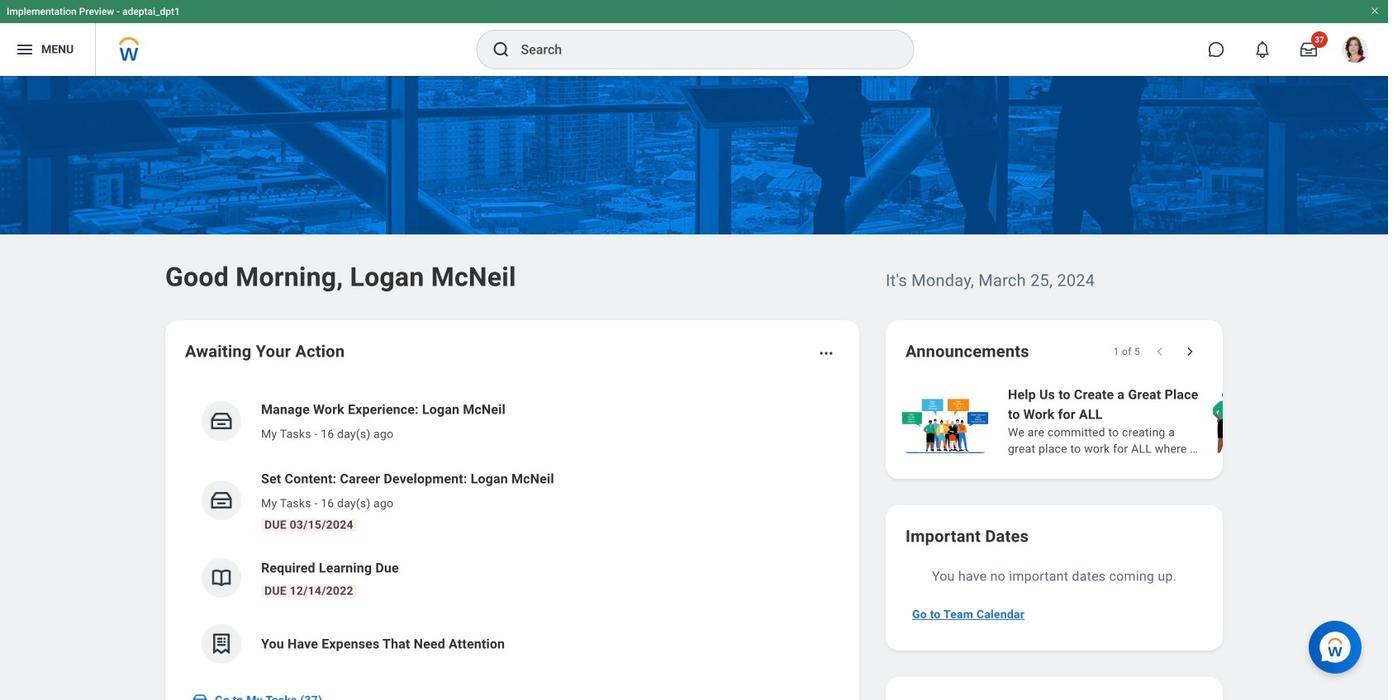 Task type: describe. For each thing, give the bounding box(es) containing it.
1 inbox image from the top
[[209, 409, 234, 434]]

dashboard expenses image
[[209, 632, 234, 657]]

Search Workday  search field
[[521, 31, 880, 68]]

chevron right small image
[[1182, 344, 1198, 360]]

justify image
[[15, 40, 35, 60]]

profile logan mcneil image
[[1342, 36, 1369, 66]]

book open image
[[209, 566, 234, 591]]

related actions image
[[818, 345, 835, 362]]



Task type: locate. For each thing, give the bounding box(es) containing it.
inbox image
[[192, 693, 208, 701]]

inbox image
[[209, 409, 234, 434], [209, 488, 234, 513]]

chevron left small image
[[1152, 344, 1169, 360]]

1 vertical spatial inbox image
[[209, 488, 234, 513]]

2 inbox image from the top
[[209, 488, 234, 513]]

0 horizontal spatial list
[[185, 387, 840, 678]]

close environment banner image
[[1370, 6, 1380, 16]]

list
[[899, 383, 1388, 459], [185, 387, 840, 678]]

banner
[[0, 0, 1388, 76]]

notifications large image
[[1255, 41, 1271, 58]]

0 vertical spatial inbox image
[[209, 409, 234, 434]]

main content
[[0, 76, 1388, 701]]

status
[[1114, 345, 1140, 359]]

inbox large image
[[1301, 41, 1317, 58]]

search image
[[491, 40, 511, 60]]

1 horizontal spatial list
[[899, 383, 1388, 459]]



Task type: vqa. For each thing, say whether or not it's contained in the screenshot.
banner
yes



